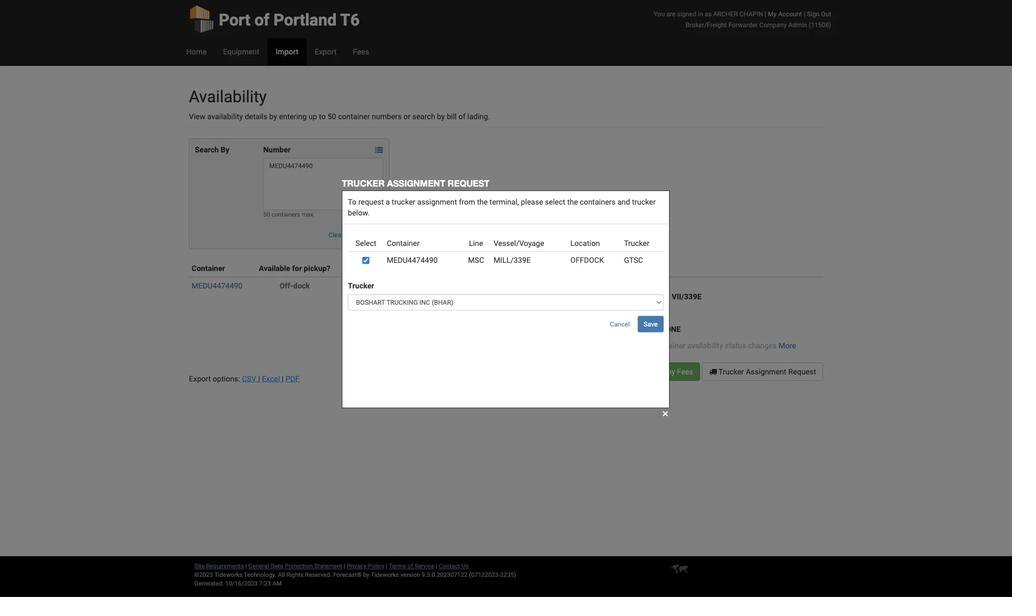 Task type: describe. For each thing, give the bounding box(es) containing it.
none inside line release status : paid holds: none
[[474, 303, 494, 312]]

pdf link
[[285, 374, 300, 383]]

| up forecast®
[[344, 563, 345, 570]]

additional
[[589, 264, 624, 273]]

for
[[292, 264, 302, 273]]

0 horizontal spatial 50
[[263, 211, 270, 218]]

| up 9.5.0.202307122 at the bottom left
[[436, 563, 437, 570]]

line:
[[589, 303, 605, 312]]

0 vertical spatial msc
[[621, 292, 638, 301]]

of inside port of portland t6 link
[[254, 10, 270, 29]]

0 vertical spatial trucker assignment request
[[342, 178, 490, 189]]

0 horizontal spatial by
[[269, 112, 277, 121]]

up
[[309, 112, 317, 121]]

9.5.0.202307122
[[422, 571, 468, 578]]

export options: csv | excel | pdf
[[189, 374, 300, 383]]

admin
[[788, 21, 807, 29]]

illinois
[[640, 292, 670, 301]]

to
[[319, 112, 326, 121]]

by inside site requirements | general data protection statement | privacy policy | terms of service | contact us ©2023 tideworks technology. all rights reserved. forecast® by tideworks version 9.5.0.202307122 (07122023-2235) generated: 10/16/2023 7:23 am
[[363, 571, 369, 578]]

40'
[[346, 293, 354, 301]]

rights
[[286, 571, 304, 578]]

: inside ves/voy: msc illinois vii/339e line: msc trucker: gtsc required accessory : none
[[657, 325, 658, 334]]

tideworks
[[371, 571, 399, 578]]

additional information
[[589, 264, 666, 273]]

view availability details by entering up to 50 container numbers or search by bill of lading.
[[189, 112, 490, 121]]

statement
[[314, 563, 342, 570]]

holds:
[[451, 303, 472, 312]]

pay fees
[[661, 367, 693, 376]]

vii/339e
[[672, 292, 702, 301]]

search
[[412, 112, 435, 121]]

pay
[[663, 367, 675, 376]]

paid
[[521, 292, 537, 301]]

dry
[[391, 293, 403, 301]]

portland
[[274, 10, 337, 29]]

pdf
[[285, 374, 300, 383]]

excel link
[[262, 374, 282, 383]]

required
[[589, 325, 619, 334]]

dock
[[293, 281, 310, 290]]

options:
[[213, 374, 240, 383]]

numbers
[[372, 112, 402, 121]]

version
[[400, 571, 420, 578]]

1 horizontal spatial container
[[654, 341, 685, 350]]

generated:
[[194, 580, 224, 587]]

am
[[272, 580, 282, 587]]

general data protection statement link
[[248, 563, 342, 570]]

0 horizontal spatial trucker
[[342, 178, 385, 189]]

gtsc
[[619, 314, 638, 323]]

none inside ves/voy: msc illinois vii/339e line: msc trucker: gtsc required accessory : none
[[660, 325, 681, 334]]

site
[[194, 563, 205, 570]]

0 horizontal spatial request
[[448, 178, 490, 189]]

requirements
[[206, 563, 244, 570]]

0 horizontal spatial assignment
[[387, 178, 445, 189]]

archer
[[713, 10, 738, 18]]

search for search by
[[195, 145, 219, 154]]

high
[[356, 293, 371, 301]]

of inside site requirements | general data protection statement | privacy policy | terms of service | contact us ©2023 tideworks technology. all rights reserved. forecast® by tideworks version 9.5.0.202307122 (07122023-2235) generated: 10/16/2023 7:23 am
[[407, 563, 413, 570]]

changes
[[748, 341, 777, 350]]

more link
[[779, 341, 796, 350]]

entering
[[279, 112, 307, 121]]

t6
[[340, 10, 360, 29]]

trucker:
[[589, 314, 617, 323]]

| right csv
[[258, 374, 260, 383]]

search for search
[[357, 231, 377, 239]]

information
[[626, 264, 666, 273]]

technology.
[[244, 571, 276, 578]]

csv
[[242, 374, 256, 383]]

containers
[[272, 211, 300, 218]]

ves/voy: msc illinois vii/339e line: msc trucker: gtsc required accessory : none
[[589, 292, 702, 334]]

medu4474490 link
[[192, 281, 243, 290]]

as
[[705, 10, 712, 18]]

available for pickup?
[[259, 264, 331, 273]]

general
[[248, 563, 269, 570]]

number
[[263, 145, 291, 154]]

1 vertical spatial msc
[[607, 303, 624, 312]]

forecast®
[[333, 571, 362, 578]]

available
[[259, 264, 290, 273]]

policy
[[368, 563, 384, 570]]

details
[[245, 112, 267, 121]]

sign
[[807, 10, 820, 18]]

port
[[219, 10, 250, 29]]

pickup?
[[304, 264, 331, 273]]

max
[[302, 211, 313, 218]]

my account link
[[768, 10, 802, 18]]



Task type: vqa. For each thing, say whether or not it's contained in the screenshot.
10:12
no



Task type: locate. For each thing, give the bounding box(es) containing it.
0 vertical spatial :
[[517, 292, 519, 301]]

1 horizontal spatial availability
[[687, 341, 723, 350]]

assignment inside button
[[746, 367, 786, 376]]

trucker
[[342, 178, 385, 189], [719, 367, 744, 376]]

none right accessory
[[660, 325, 681, 334]]

company
[[759, 21, 787, 29]]

50 right to
[[328, 112, 336, 121]]

Number text field
[[263, 158, 383, 210]]

1 horizontal spatial :
[[657, 325, 658, 334]]

(07122023-
[[469, 571, 500, 578]]

0 vertical spatial 50
[[328, 112, 336, 121]]

| left the general
[[245, 563, 247, 570]]

1 vertical spatial :
[[657, 325, 658, 334]]

trucker down show list image
[[342, 178, 385, 189]]

trucker assignment request inside button
[[717, 367, 816, 376]]

view
[[189, 112, 205, 121]]

protection
[[285, 563, 313, 570]]

you are signed in as archer chapin | my account | sign out broker/freight forwarder company admin (11508)
[[654, 10, 831, 29]]

truck image
[[709, 368, 717, 375]]

size/type
[[376, 264, 410, 273]]

search inside button
[[357, 231, 377, 239]]

0 horizontal spatial of
[[254, 10, 270, 29]]

show list image
[[375, 146, 383, 154]]

|
[[765, 10, 766, 18], [804, 10, 805, 18], [258, 374, 260, 383], [282, 374, 284, 383], [245, 563, 247, 570], [344, 563, 345, 570], [386, 563, 387, 570], [436, 563, 437, 570]]

line release status : paid holds: none
[[451, 292, 537, 312]]

search
[[195, 145, 219, 154], [357, 231, 377, 239]]

| up the tideworks
[[386, 563, 387, 570]]

excel
[[262, 374, 280, 383]]

trucker assignment request down changes
[[717, 367, 816, 376]]

0 vertical spatial none
[[474, 303, 494, 312]]

1 horizontal spatial by
[[363, 571, 369, 578]]

| left pdf link at the bottom left of page
[[282, 374, 284, 383]]

reserved.
[[305, 571, 332, 578]]

(11508)
[[809, 21, 831, 29]]

1 horizontal spatial assignment
[[746, 367, 786, 376]]

out
[[821, 10, 831, 18]]

contact
[[439, 563, 460, 570]]

: down illinois
[[657, 325, 658, 334]]

all
[[278, 571, 285, 578]]

2 horizontal spatial by
[[437, 112, 445, 121]]

container up pay
[[654, 341, 685, 350]]

trucker assignment request down show list image
[[342, 178, 490, 189]]

1 horizontal spatial none
[[660, 325, 681, 334]]

export
[[189, 374, 211, 383]]

or
[[404, 112, 411, 121]]

search left by
[[195, 145, 219, 154]]

1 vertical spatial request
[[788, 367, 816, 376]]

port of portland t6 link
[[189, 0, 360, 38]]

msc
[[621, 292, 638, 301], [607, 303, 624, 312]]

of up version
[[407, 563, 413, 570]]

1 horizontal spatial search
[[357, 231, 377, 239]]

status
[[495, 292, 517, 301]]

csv link
[[242, 374, 258, 383]]

| left my
[[765, 10, 766, 18]]

fees
[[677, 367, 693, 376]]

clear
[[328, 231, 344, 239]]

1 vertical spatial assignment
[[746, 367, 786, 376]]

1 horizontal spatial trucker
[[719, 367, 744, 376]]

you
[[654, 10, 665, 18]]

by left "bill"
[[437, 112, 445, 121]]

in
[[698, 10, 703, 18]]

1 vertical spatial availability
[[687, 341, 723, 350]]

0 vertical spatial trucker
[[342, 178, 385, 189]]

2 horizontal spatial of
[[459, 112, 466, 121]]

account
[[778, 10, 802, 18]]

0 horizontal spatial container
[[338, 112, 370, 121]]

of right port at top left
[[254, 10, 270, 29]]

site requirements | general data protection statement | privacy policy | terms of service | contact us ©2023 tideworks technology. all rights reserved. forecast® by tideworks version 9.5.0.202307122 (07122023-2235) generated: 10/16/2023 7:23 am
[[194, 563, 516, 587]]

bill
[[447, 112, 457, 121]]

0 vertical spatial availability
[[207, 112, 243, 121]]

availability down availability
[[207, 112, 243, 121]]

0 vertical spatial of
[[254, 10, 270, 29]]

by down privacy policy link
[[363, 571, 369, 578]]

10/16/2023
[[225, 580, 258, 587]]

email me when container availability status changes more
[[600, 341, 796, 350]]

1 vertical spatial search
[[357, 231, 377, 239]]

container
[[338, 112, 370, 121], [654, 341, 685, 350]]

trucker inside button
[[719, 367, 744, 376]]

my
[[768, 10, 777, 18]]

1 vertical spatial trucker
[[719, 367, 744, 376]]

privacy
[[347, 563, 367, 570]]

container right to
[[338, 112, 370, 121]]

terms of service link
[[389, 563, 434, 570]]

of right "bill"
[[459, 112, 466, 121]]

0 vertical spatial assignment
[[387, 178, 445, 189]]

request inside button
[[788, 367, 816, 376]]

1 vertical spatial none
[[660, 325, 681, 334]]

ves/voy:
[[589, 292, 620, 301]]

signed
[[677, 10, 696, 18]]

: left 'paid'
[[517, 292, 519, 301]]

status
[[725, 341, 746, 350]]

medu4474490
[[192, 281, 243, 290]]

service
[[414, 563, 434, 570]]

by
[[221, 145, 229, 154]]

availability
[[189, 87, 267, 106]]

0 vertical spatial container
[[338, 112, 370, 121]]

msc down ves/voy:
[[607, 303, 624, 312]]

trucker right truck image
[[719, 367, 744, 376]]

0 horizontal spatial none
[[474, 303, 494, 312]]

port of portland t6
[[219, 10, 360, 29]]

50 containers max
[[263, 211, 313, 218]]

7:23
[[259, 580, 271, 587]]

accessory
[[621, 325, 657, 334]]

by right details
[[269, 112, 277, 121]]

0 horizontal spatial :
[[517, 292, 519, 301]]

msc up gtsc
[[621, 292, 638, 301]]

availability up truck image
[[687, 341, 723, 350]]

cube
[[373, 293, 389, 301]]

off-
[[280, 281, 293, 290]]

0 horizontal spatial search
[[195, 145, 219, 154]]

1 vertical spatial trucker assignment request
[[717, 367, 816, 376]]

trucker assignment request
[[342, 178, 490, 189], [717, 367, 816, 376]]

when
[[634, 341, 652, 350]]

pay fees button
[[649, 363, 700, 381]]

data
[[271, 563, 283, 570]]

holds/fees
[[451, 264, 490, 273]]

line
[[451, 292, 465, 301]]

me
[[621, 341, 632, 350]]

container
[[404, 293, 439, 301]]

2235)
[[500, 571, 516, 578]]

are
[[666, 10, 676, 18]]

1 horizontal spatial request
[[788, 367, 816, 376]]

1 horizontal spatial of
[[407, 563, 413, 570]]

: inside line release status : paid holds: none
[[517, 292, 519, 301]]

50 left the containers
[[263, 211, 270, 218]]

lading.
[[467, 112, 490, 121]]

search by
[[195, 145, 229, 154]]

0 vertical spatial search
[[195, 145, 219, 154]]

contact us link
[[439, 563, 469, 570]]

1 vertical spatial 50
[[263, 211, 270, 218]]

2 vertical spatial of
[[407, 563, 413, 570]]

1 vertical spatial container
[[654, 341, 685, 350]]

©2023 tideworks
[[194, 571, 243, 578]]

none down release
[[474, 303, 494, 312]]

| left sign on the right top of the page
[[804, 10, 805, 18]]

trucker assignment request button
[[702, 363, 823, 381]]

privacy policy link
[[347, 563, 384, 570]]

off-dock 40' high cube dry container
[[280, 281, 439, 301]]

1 horizontal spatial 50
[[328, 112, 336, 121]]

request
[[448, 178, 490, 189], [788, 367, 816, 376]]

chapin
[[740, 10, 763, 18]]

0 horizontal spatial availability
[[207, 112, 243, 121]]

broker/freight
[[686, 21, 727, 29]]

search right clear
[[357, 231, 377, 239]]

0 horizontal spatial trucker assignment request
[[342, 178, 490, 189]]

1 vertical spatial of
[[459, 112, 466, 121]]

1 horizontal spatial trucker assignment request
[[717, 367, 816, 376]]

more
[[779, 341, 796, 350]]

terms
[[389, 563, 406, 570]]

assignment
[[387, 178, 445, 189], [746, 367, 786, 376]]

0 vertical spatial request
[[448, 178, 490, 189]]



